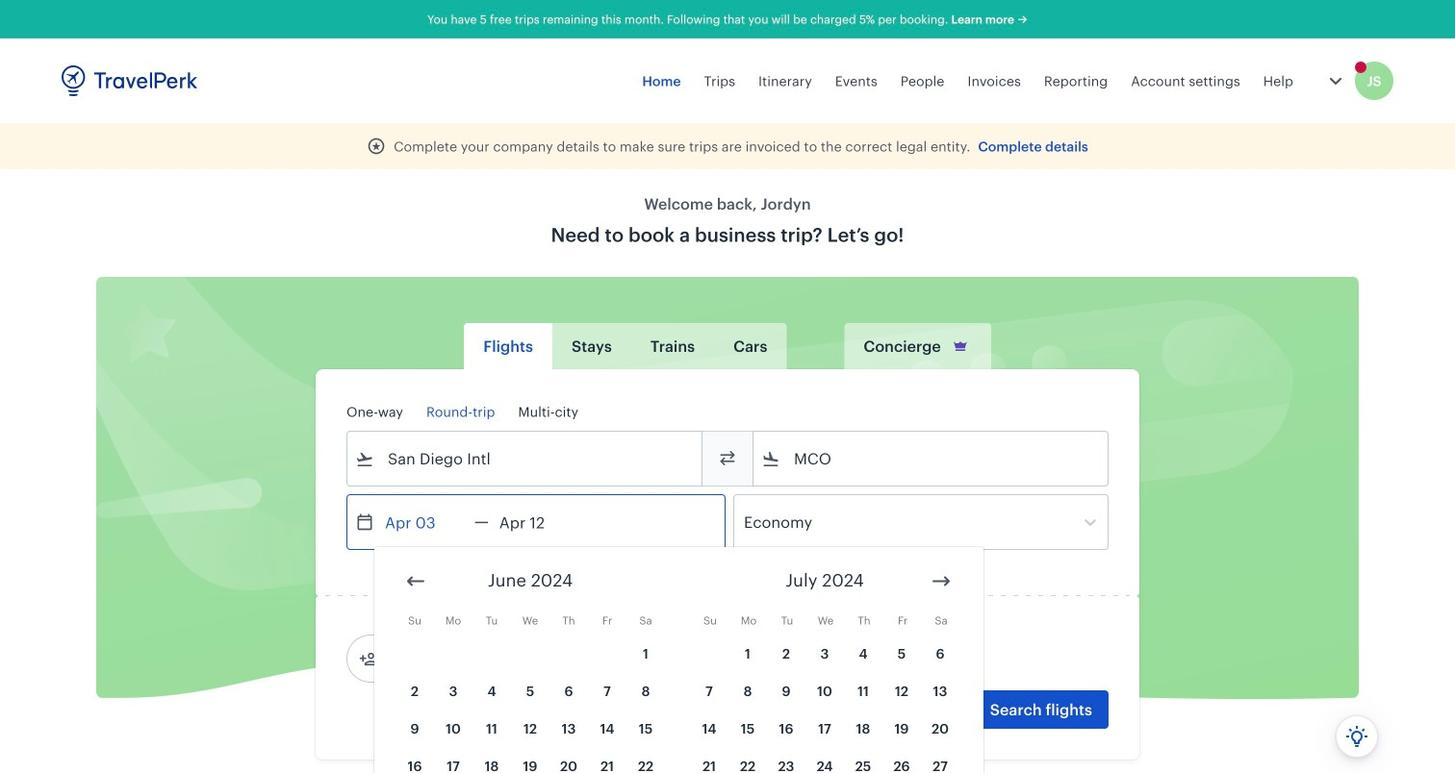 Task type: vqa. For each thing, say whether or not it's contained in the screenshot.
'Move backward to switch to the previous month.' icon
yes



Task type: describe. For each thing, give the bounding box(es) containing it.
calendar application
[[374, 548, 1455, 774]]

move backward to switch to the previous month. image
[[404, 570, 427, 593]]

Add first traveler search field
[[378, 644, 579, 675]]



Task type: locate. For each thing, give the bounding box(es) containing it.
Depart text field
[[374, 496, 475, 550]]

From search field
[[374, 444, 677, 475]]

move forward to switch to the next month. image
[[930, 570, 953, 593]]

Return text field
[[489, 496, 589, 550]]

To search field
[[781, 444, 1083, 475]]



